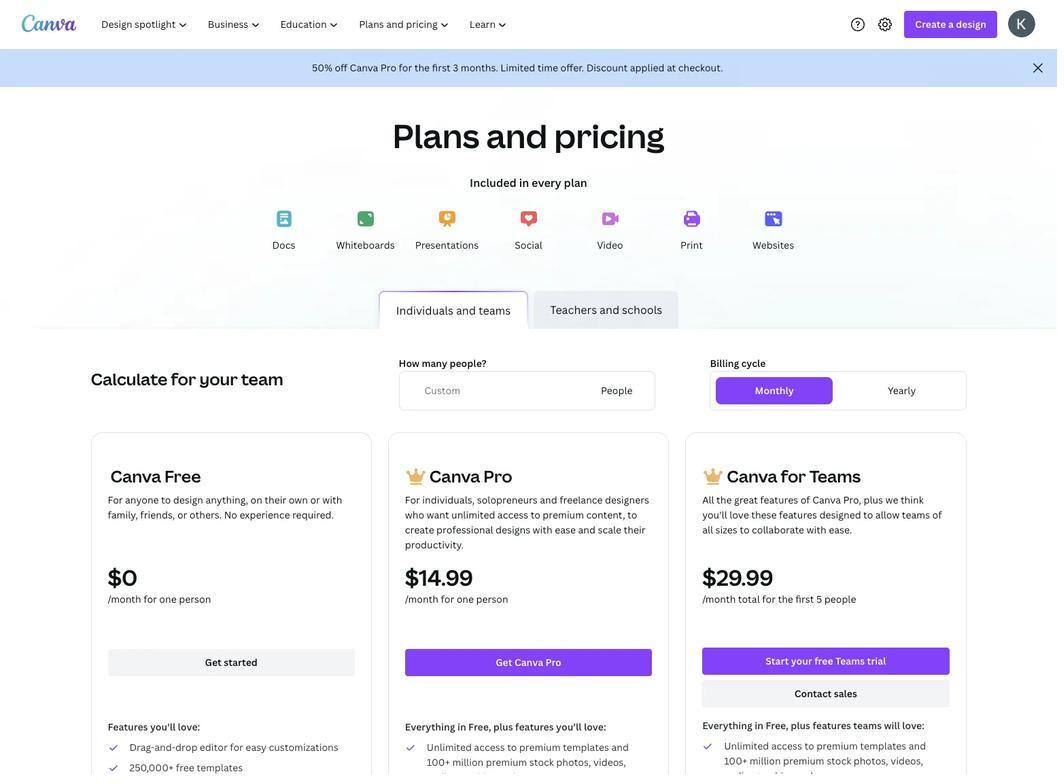 Task type: vqa. For each thing, say whether or not it's contained in the screenshot.
you'll to the left
yes



Task type: describe. For each thing, give the bounding box(es) containing it.
drag-
[[130, 742, 155, 754]]

all the great features of canva pro, plus we think you'll love these features designed to allow teams of all sizes to collaborate with ease.
[[703, 494, 943, 537]]

sizes
[[716, 524, 738, 537]]

50% off canva pro for the first 3 months. limited time offer. discount applied at checkout.
[[312, 61, 724, 74]]

2 horizontal spatial love:
[[903, 720, 925, 733]]

0 horizontal spatial first
[[432, 61, 451, 74]]

friends,
[[140, 509, 175, 522]]

1 horizontal spatial videos,
[[891, 755, 924, 768]]

How many people? text field
[[425, 384, 587, 399]]

start your free teams trial
[[766, 655, 887, 668]]

time
[[538, 61, 559, 74]]

free, for everything in free, plus features teams will love:
[[766, 720, 789, 733]]

contact sales button
[[703, 681, 950, 708]]

will
[[885, 720, 901, 733]]

cycle
[[742, 357, 766, 370]]

and-
[[155, 742, 176, 754]]

started
[[224, 656, 258, 669]]

whiteboards
[[336, 239, 395, 252]]

$29.99
[[703, 563, 774, 593]]

with inside the all the great features of canva pro, plus we think you'll love these features designed to allow teams of all sizes to collaborate with ease.
[[807, 524, 827, 537]]

plan
[[564, 176, 588, 190]]

free
[[815, 655, 834, 668]]

canva for teams
[[727, 465, 861, 488]]

on
[[251, 494, 263, 507]]

canva free
[[111, 465, 201, 488]]

collaborate
[[752, 524, 805, 537]]

people
[[825, 593, 857, 606]]

0 horizontal spatial 100+
[[427, 756, 450, 769]]

anything,
[[206, 494, 248, 507]]

0 horizontal spatial photos,
[[557, 756, 592, 769]]

kendall parks image
[[1009, 10, 1036, 37]]

designs
[[496, 524, 531, 537]]

for anyone to design anything, on their own or with family, friends, or others. no experience required.
[[108, 494, 343, 522]]

pricing
[[555, 114, 665, 158]]

everything in free, plus features teams will love:
[[703, 720, 925, 733]]

drag-and-drop editor for easy customizations
[[130, 742, 339, 754]]

sales
[[834, 688, 858, 701]]

get started button
[[108, 650, 355, 677]]

family,
[[108, 509, 138, 522]]

access down "everything in free, plus features you'll love:"
[[474, 742, 505, 754]]

contact
[[795, 688, 832, 701]]

people?
[[450, 357, 487, 370]]

discount
[[587, 61, 628, 74]]

0 vertical spatial your
[[200, 368, 238, 390]]

allow
[[876, 509, 900, 522]]

50%
[[312, 61, 333, 74]]

person for $14.99
[[477, 593, 509, 606]]

team
[[241, 368, 283, 390]]

features left the you'll
[[516, 721, 554, 734]]

content,
[[587, 509, 626, 522]]

everything for everything in free, plus features you'll love:
[[405, 721, 456, 734]]

many
[[422, 357, 448, 370]]

for inside the $0 /month for one person
[[144, 593, 157, 606]]

ease
[[555, 524, 576, 537]]

0 horizontal spatial unlimited
[[427, 742, 472, 754]]

in for everything in free, plus features you'll love:
[[458, 721, 466, 734]]

solopreneurs
[[477, 494, 538, 507]]

who
[[405, 509, 425, 522]]

access down everything in free, plus features teams will love:
[[772, 740, 803, 753]]

pro inside button
[[546, 656, 562, 669]]

features
[[108, 721, 148, 734]]

one for $14.99
[[457, 593, 474, 606]]

teams inside button
[[836, 655, 866, 668]]

for individuals, solopreneurs and freelance designers who want unlimited access to premium content, to create professional designs with ease and scale their productivity.
[[405, 494, 650, 552]]

2 vertical spatial teams
[[854, 720, 882, 733]]

to down "everything in free, plus features you'll love:"
[[508, 742, 517, 754]]

your inside button
[[792, 655, 813, 668]]

with inside for anyone to design anything, on their own or with family, friends, or others. no experience required.
[[323, 494, 343, 507]]

designed
[[820, 509, 862, 522]]

in for everything in free, plus features teams will love:
[[755, 720, 764, 733]]

0 horizontal spatial you'll
[[150, 721, 176, 734]]

anyone
[[125, 494, 159, 507]]

individuals
[[396, 303, 454, 318]]

$0
[[108, 563, 138, 593]]

all
[[703, 494, 715, 507]]

everything for everything in free, plus features teams will love:
[[703, 720, 753, 733]]

schools
[[623, 303, 663, 318]]

to down the solopreneurs on the bottom of page
[[531, 509, 541, 522]]

individuals,
[[423, 494, 475, 507]]

websites
[[753, 239, 795, 252]]

access inside for individuals, solopreneurs and freelance designers who want unlimited access to premium content, to create professional designs with ease and scale their productivity.
[[498, 509, 529, 522]]

teams inside button
[[479, 303, 511, 318]]

0 horizontal spatial graphics
[[457, 771, 496, 775]]

0 vertical spatial pro
[[381, 61, 397, 74]]

features down contact sales button
[[813, 720, 852, 733]]

trial
[[868, 655, 887, 668]]

teachers and schools button
[[534, 291, 679, 329]]

teachers
[[551, 303, 597, 318]]

no
[[224, 509, 237, 522]]

first inside $29.99 /month total for the first 5 people
[[796, 593, 815, 606]]

editor
[[200, 742, 228, 754]]

total
[[739, 593, 760, 606]]

5
[[817, 593, 823, 606]]

1 horizontal spatial love:
[[584, 721, 607, 734]]

0 vertical spatial or
[[311, 494, 320, 507]]

$14.99 /month for one person
[[405, 563, 509, 606]]

we
[[886, 494, 899, 507]]

get for $14.99
[[496, 656, 513, 669]]

person for $0
[[179, 593, 211, 606]]

the inside the all the great features of canva pro, plus we think you'll love these features designed to allow teams of all sizes to collaborate with ease.
[[717, 494, 732, 507]]

1 horizontal spatial photos,
[[854, 755, 889, 768]]

their inside for anyone to design anything, on their own or with family, friends, or others. no experience required.
[[265, 494, 287, 507]]

others.
[[190, 509, 222, 522]]

scale
[[598, 524, 622, 537]]

1 horizontal spatial more
[[816, 770, 840, 775]]

1 horizontal spatial million
[[750, 755, 781, 768]]

canva inside get canva pro button
[[515, 656, 544, 669]]

get canva pro button
[[405, 650, 653, 677]]

0 horizontal spatial audio,
[[427, 771, 455, 775]]

start
[[766, 655, 789, 668]]

teachers and schools
[[551, 303, 663, 318]]

for for for individuals, solopreneurs and freelance designers who want unlimited access to premium content, to create professional designs with ease and scale their productivity.
[[405, 494, 420, 507]]

free, for everything in free, plus features you'll love:
[[469, 721, 491, 734]]

0 horizontal spatial love:
[[178, 721, 200, 734]]

for for for anyone to design anything, on their own or with family, friends, or others. no experience required.
[[108, 494, 123, 507]]

how many people?
[[399, 357, 487, 370]]

free
[[165, 465, 201, 488]]

plans
[[393, 114, 480, 158]]

great
[[735, 494, 758, 507]]

designers
[[606, 494, 650, 507]]

$0 /month for one person
[[108, 563, 211, 606]]

billing cycle
[[711, 357, 766, 370]]

one for $0
[[159, 593, 177, 606]]

plus for love:
[[494, 721, 513, 734]]



Task type: locate. For each thing, give the bounding box(es) containing it.
plus left the you'll
[[494, 721, 513, 734]]

0 horizontal spatial plus
[[494, 721, 513, 734]]

1 horizontal spatial 100+
[[725, 755, 748, 768]]

2 vertical spatial pro
[[546, 656, 562, 669]]

the right 'all'
[[717, 494, 732, 507]]

1 horizontal spatial plus
[[791, 720, 811, 733]]

1 person from the left
[[179, 593, 211, 606]]

create
[[405, 524, 434, 537]]

love: right the you'll
[[584, 721, 607, 734]]

get up "everything in free, plus features you'll love:"
[[496, 656, 513, 669]]

features
[[761, 494, 799, 507], [780, 509, 818, 522], [813, 720, 852, 733], [516, 721, 554, 734]]

0 horizontal spatial person
[[179, 593, 211, 606]]

limited
[[501, 61, 536, 74]]

1 horizontal spatial of
[[933, 509, 943, 522]]

for up who
[[405, 494, 420, 507]]

/month down $14.99 at left bottom
[[405, 593, 439, 606]]

for inside for anyone to design anything, on their own or with family, friends, or others. no experience required.
[[108, 494, 123, 507]]

get inside get canva pro button
[[496, 656, 513, 669]]

to left allow
[[864, 509, 874, 522]]

2 horizontal spatial in
[[755, 720, 764, 733]]

1 horizontal spatial templates
[[861, 740, 907, 753]]

person
[[179, 593, 211, 606], [477, 593, 509, 606]]

experience
[[240, 509, 290, 522]]

the inside $29.99 /month total for the first 5 people
[[779, 593, 794, 606]]

2 one from the left
[[457, 593, 474, 606]]

0 vertical spatial the
[[415, 61, 430, 74]]

first
[[432, 61, 451, 74], [796, 593, 815, 606]]

the left 5
[[779, 593, 794, 606]]

freelance
[[560, 494, 603, 507]]

to down everything in free, plus features teams will love:
[[805, 740, 815, 753]]

to inside for anyone to design anything, on their own or with family, friends, or others. no experience required.
[[161, 494, 171, 507]]

1 vertical spatial the
[[717, 494, 732, 507]]

get left started at left bottom
[[205, 656, 222, 669]]

1 horizontal spatial stock
[[827, 755, 852, 768]]

0 vertical spatial first
[[432, 61, 451, 74]]

for inside $14.99 /month for one person
[[441, 593, 455, 606]]

0 horizontal spatial everything
[[405, 721, 456, 734]]

to down designers
[[628, 509, 638, 522]]

pro right off
[[381, 61, 397, 74]]

1 horizontal spatial unlimited
[[725, 740, 770, 753]]

1 one from the left
[[159, 593, 177, 606]]

unlimited access to premium templates and 100+ million premium stock photos, videos, audio, graphics and more down "everything in free, plus features you'll love:"
[[427, 742, 629, 775]]

for inside for individuals, solopreneurs and freelance designers who want unlimited access to premium content, to create professional designs with ease and scale their productivity.
[[405, 494, 420, 507]]

0 horizontal spatial videos,
[[594, 756, 626, 769]]

their right 'scale'
[[624, 524, 646, 537]]

0 horizontal spatial in
[[458, 721, 466, 734]]

more down "everything in free, plus features you'll love:"
[[518, 771, 542, 775]]

design
[[957, 18, 987, 31], [173, 494, 203, 507]]

first left 3
[[432, 61, 451, 74]]

0 horizontal spatial or
[[178, 509, 187, 522]]

/month inside $29.99 /month total for the first 5 people
[[703, 593, 736, 606]]

plus inside the all the great features of canva pro, plus we think you'll love these features designed to allow teams of all sizes to collaborate with ease.
[[864, 494, 884, 507]]

0 horizontal spatial teams
[[479, 303, 511, 318]]

photos, down the you'll
[[557, 756, 592, 769]]

1 horizontal spatial pro
[[484, 465, 513, 488]]

1 vertical spatial you'll
[[150, 721, 176, 734]]

stock down everything in free, plus features teams will love:
[[827, 755, 852, 768]]

2 for from the left
[[405, 494, 420, 507]]

with up required.
[[323, 494, 343, 507]]

love: up 'drop'
[[178, 721, 200, 734]]

2 get from the left
[[496, 656, 513, 669]]

1 vertical spatial first
[[796, 593, 815, 606]]

million
[[750, 755, 781, 768], [453, 756, 484, 769]]

plus for will
[[791, 720, 811, 733]]

every
[[532, 176, 562, 190]]

get inside "get started" 'button'
[[205, 656, 222, 669]]

docs
[[272, 239, 296, 252]]

presentations
[[416, 239, 479, 252]]

1 horizontal spatial person
[[477, 593, 509, 606]]

drop
[[176, 742, 198, 754]]

or up required.
[[311, 494, 320, 507]]

0 horizontal spatial your
[[200, 368, 238, 390]]

templates down will
[[861, 740, 907, 753]]

2 horizontal spatial teams
[[903, 509, 931, 522]]

option group
[[711, 371, 967, 411]]

their inside for individuals, solopreneurs and freelance designers who want unlimited access to premium content, to create professional designs with ease and scale their productivity.
[[624, 524, 646, 537]]

1 get from the left
[[205, 656, 222, 669]]

to up the friends,
[[161, 494, 171, 507]]

people
[[601, 384, 633, 397]]

months.
[[461, 61, 499, 74]]

their up experience
[[265, 494, 287, 507]]

0 horizontal spatial million
[[453, 756, 484, 769]]

features you'll love:
[[108, 721, 200, 734]]

/month down $0
[[108, 593, 141, 606]]

of down canva for teams
[[801, 494, 811, 507]]

teams up pro,
[[810, 465, 861, 488]]

you'll
[[556, 721, 582, 734]]

1 horizontal spatial first
[[796, 593, 815, 606]]

to down love
[[740, 524, 750, 537]]

/month for $14.99
[[405, 593, 439, 606]]

yearly
[[889, 384, 917, 397]]

these
[[752, 509, 777, 522]]

top level navigation element
[[93, 11, 519, 38]]

teams right free
[[836, 655, 866, 668]]

1 horizontal spatial get
[[496, 656, 513, 669]]

0 vertical spatial teams
[[479, 303, 511, 318]]

design up others.
[[173, 494, 203, 507]]

design inside 'dropdown button'
[[957, 18, 987, 31]]

plus down the contact
[[791, 720, 811, 733]]

teams left will
[[854, 720, 882, 733]]

teams down think
[[903, 509, 931, 522]]

2 person from the left
[[477, 593, 509, 606]]

or left others.
[[178, 509, 187, 522]]

/month for $0
[[108, 593, 141, 606]]

1 horizontal spatial teams
[[854, 720, 882, 733]]

graphics down everything in free, plus features teams will love:
[[755, 770, 794, 775]]

person inside $14.99 /month for one person
[[477, 593, 509, 606]]

graphics down "everything in free, plus features you'll love:"
[[457, 771, 496, 775]]

graphics
[[755, 770, 794, 775], [457, 771, 496, 775]]

more down everything in free, plus features teams will love:
[[816, 770, 840, 775]]

1 vertical spatial of
[[933, 509, 943, 522]]

million down everything in free, plus features teams will love:
[[750, 755, 781, 768]]

customizations
[[269, 742, 339, 754]]

more
[[816, 770, 840, 775], [518, 771, 542, 775]]

0 horizontal spatial for
[[108, 494, 123, 507]]

1 vertical spatial pro
[[484, 465, 513, 488]]

million down "everything in free, plus features you'll love:"
[[453, 756, 484, 769]]

0 horizontal spatial design
[[173, 494, 203, 507]]

for up family,
[[108, 494, 123, 507]]

photos, down will
[[854, 755, 889, 768]]

contact sales
[[795, 688, 858, 701]]

you'll up and-
[[150, 721, 176, 734]]

option group inside individuals and teams tab panel
[[711, 371, 967, 411]]

1 horizontal spatial your
[[792, 655, 813, 668]]

0 horizontal spatial pro
[[381, 61, 397, 74]]

ease.
[[829, 524, 853, 537]]

design right a
[[957, 18, 987, 31]]

start your free teams trial button
[[703, 648, 950, 676]]

1 vertical spatial your
[[792, 655, 813, 668]]

you'll inside the all the great features of canva pro, plus we think you'll love these features designed to allow teams of all sizes to collaborate with ease.
[[703, 509, 728, 522]]

1 horizontal spatial unlimited access to premium templates and 100+ million premium stock photos, videos, audio, graphics and more
[[725, 740, 927, 775]]

monthly
[[756, 384, 794, 397]]

with left ease
[[533, 524, 553, 537]]

calculate for your team
[[91, 368, 283, 390]]

1 vertical spatial design
[[173, 494, 203, 507]]

0 vertical spatial of
[[801, 494, 811, 507]]

canva inside the all the great features of canva pro, plus we think you'll love these features designed to allow teams of all sizes to collaborate with ease.
[[813, 494, 842, 507]]

1 /month from the left
[[108, 593, 141, 606]]

pro up the solopreneurs on the bottom of page
[[484, 465, 513, 488]]

one inside the $0 /month for one person
[[159, 593, 177, 606]]

plans and pricing
[[393, 114, 665, 158]]

2 /month from the left
[[405, 593, 439, 606]]

included
[[470, 176, 517, 190]]

0 horizontal spatial stock
[[530, 756, 554, 769]]

0 horizontal spatial /month
[[108, 593, 141, 606]]

checkout.
[[679, 61, 724, 74]]

pro up the you'll
[[546, 656, 562, 669]]

your left free
[[792, 655, 813, 668]]

your left team
[[200, 368, 238, 390]]

1 vertical spatial teams
[[903, 509, 931, 522]]

1 horizontal spatial everything
[[703, 720, 753, 733]]

love: right will
[[903, 720, 925, 733]]

features up collaborate
[[780, 509, 818, 522]]

for
[[399, 61, 412, 74], [171, 368, 196, 390], [781, 465, 807, 488], [144, 593, 157, 606], [441, 593, 455, 606], [763, 593, 776, 606], [230, 742, 244, 754]]

1 horizontal spatial one
[[457, 593, 474, 606]]

pro
[[381, 61, 397, 74], [484, 465, 513, 488], [546, 656, 562, 669]]

1 horizontal spatial design
[[957, 18, 987, 31]]

teams inside the all the great features of canva pro, plus we think you'll love these features designed to allow teams of all sizes to collaborate with ease.
[[903, 509, 931, 522]]

0 horizontal spatial of
[[801, 494, 811, 507]]

1 horizontal spatial their
[[624, 524, 646, 537]]

to
[[161, 494, 171, 507], [531, 509, 541, 522], [628, 509, 638, 522], [864, 509, 874, 522], [740, 524, 750, 537], [805, 740, 815, 753], [508, 742, 517, 754]]

0 horizontal spatial the
[[415, 61, 430, 74]]

first left 5
[[796, 593, 815, 606]]

0 horizontal spatial with
[[323, 494, 343, 507]]

1 horizontal spatial graphics
[[755, 770, 794, 775]]

0 horizontal spatial more
[[518, 771, 542, 775]]

get for $0
[[205, 656, 222, 669]]

0 horizontal spatial their
[[265, 494, 287, 507]]

video
[[597, 239, 624, 252]]

billing
[[711, 357, 740, 370]]

1 horizontal spatial or
[[311, 494, 320, 507]]

create a design button
[[905, 11, 998, 38]]

0 horizontal spatial get
[[205, 656, 222, 669]]

and
[[487, 114, 548, 158], [600, 303, 620, 318], [456, 303, 476, 318], [540, 494, 558, 507], [579, 524, 596, 537], [909, 740, 927, 753], [612, 742, 629, 754], [796, 770, 814, 775], [499, 771, 516, 775]]

1 vertical spatial their
[[624, 524, 646, 537]]

1 horizontal spatial with
[[533, 524, 553, 537]]

0 vertical spatial you'll
[[703, 509, 728, 522]]

with left the ease.
[[807, 524, 827, 537]]

one inside $14.99 /month for one person
[[457, 593, 474, 606]]

2 horizontal spatial pro
[[546, 656, 562, 669]]

calculate
[[91, 368, 168, 390]]

with inside for individuals, solopreneurs and freelance designers who want unlimited access to premium content, to create professional designs with ease and scale their productivity.
[[533, 524, 553, 537]]

$29.99 /month total for the first 5 people
[[703, 563, 857, 606]]

a
[[949, 18, 954, 31]]

teams up people?
[[479, 303, 511, 318]]

1 horizontal spatial you'll
[[703, 509, 728, 522]]

and inside individuals and teams button
[[456, 303, 476, 318]]

1 vertical spatial teams
[[836, 655, 866, 668]]

templates
[[861, 740, 907, 753], [563, 742, 610, 754]]

3 /month from the left
[[703, 593, 736, 606]]

1 horizontal spatial in
[[520, 176, 529, 190]]

1 horizontal spatial audio,
[[725, 770, 753, 775]]

templates down the you'll
[[563, 742, 610, 754]]

individuals and teams tab panel
[[0, 346, 1058, 775]]

teams
[[479, 303, 511, 318], [903, 509, 931, 522], [854, 720, 882, 733]]

0 horizontal spatial templates
[[563, 742, 610, 754]]

person inside the $0 /month for one person
[[179, 593, 211, 606]]

1 vertical spatial or
[[178, 509, 187, 522]]

1 horizontal spatial for
[[405, 494, 420, 507]]

0 horizontal spatial unlimited access to premium templates and 100+ million premium stock photos, videos, audio, graphics and more
[[427, 742, 629, 775]]

productivity.
[[405, 539, 464, 552]]

2 vertical spatial the
[[779, 593, 794, 606]]

2 horizontal spatial plus
[[864, 494, 884, 507]]

$14.99
[[405, 563, 474, 593]]

the
[[415, 61, 430, 74], [717, 494, 732, 507], [779, 593, 794, 606]]

free,
[[766, 720, 789, 733], [469, 721, 491, 734]]

/month inside the $0 /month for one person
[[108, 593, 141, 606]]

0 horizontal spatial one
[[159, 593, 177, 606]]

of right allow
[[933, 509, 943, 522]]

teams
[[810, 465, 861, 488], [836, 655, 866, 668]]

unlimited access to premium templates and 100+ million premium stock photos, videos, audio, graphics and more down everything in free, plus features teams will love:
[[725, 740, 927, 775]]

pro,
[[844, 494, 862, 507]]

3
[[453, 61, 459, 74]]

option group containing monthly
[[711, 371, 967, 411]]

0 vertical spatial design
[[957, 18, 987, 31]]

2 horizontal spatial /month
[[703, 593, 736, 606]]

1 horizontal spatial /month
[[405, 593, 439, 606]]

1 for from the left
[[108, 494, 123, 507]]

love
[[730, 509, 750, 522]]

features up the these
[[761, 494, 799, 507]]

and inside teachers and schools button
[[600, 303, 620, 318]]

the left 3
[[415, 61, 430, 74]]

individuals and teams
[[396, 303, 511, 318]]

0 horizontal spatial free,
[[469, 721, 491, 734]]

social
[[515, 239, 543, 252]]

you'll down 'all'
[[703, 509, 728, 522]]

premium inside for individuals, solopreneurs and freelance designers who want unlimited access to premium content, to create professional designs with ease and scale their productivity.
[[543, 509, 584, 522]]

plus left we
[[864, 494, 884, 507]]

2 horizontal spatial with
[[807, 524, 827, 537]]

print
[[681, 239, 703, 252]]

photos,
[[854, 755, 889, 768], [557, 756, 592, 769]]

stock down "everything in free, plus features you'll love:"
[[530, 756, 554, 769]]

design inside for anyone to design anything, on their own or with family, friends, or others. no experience required.
[[173, 494, 203, 507]]

0 vertical spatial teams
[[810, 465, 861, 488]]

how
[[399, 357, 420, 370]]

included in every plan
[[470, 176, 588, 190]]

0 vertical spatial their
[[265, 494, 287, 507]]

create
[[916, 18, 947, 31]]

1 horizontal spatial free,
[[766, 720, 789, 733]]

all
[[703, 524, 714, 537]]

unlimited access to premium templates and 100+ million premium stock photos, videos, audio, graphics and more
[[725, 740, 927, 775], [427, 742, 629, 775]]

in for included in every plan
[[520, 176, 529, 190]]

access up designs
[[498, 509, 529, 522]]

/month down $29.99
[[703, 593, 736, 606]]

canva
[[350, 61, 379, 74], [111, 465, 161, 488], [430, 465, 481, 488], [727, 465, 778, 488], [813, 494, 842, 507], [515, 656, 544, 669]]

1 horizontal spatial the
[[717, 494, 732, 507]]

off
[[335, 61, 348, 74]]

get started
[[205, 656, 258, 669]]

unlimited
[[452, 509, 496, 522]]

for inside $29.99 /month total for the first 5 people
[[763, 593, 776, 606]]

2 horizontal spatial the
[[779, 593, 794, 606]]

applied
[[630, 61, 665, 74]]

/month inside $14.99 /month for one person
[[405, 593, 439, 606]]

own
[[289, 494, 308, 507]]



